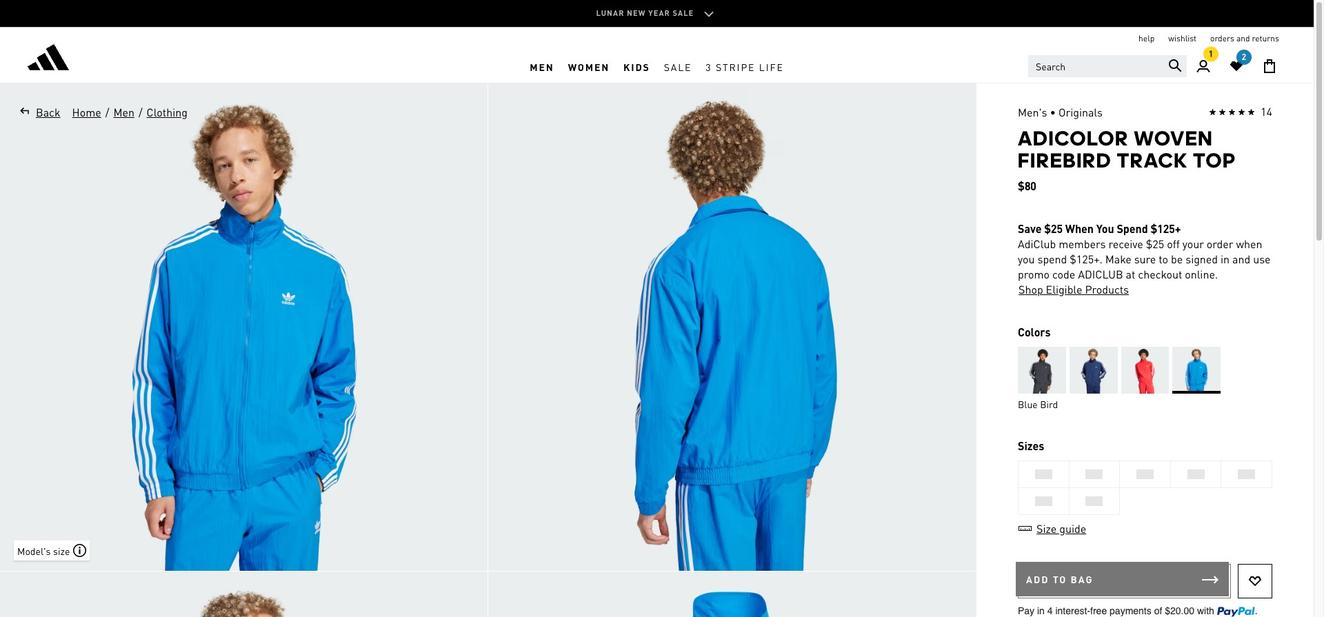 Task type: describe. For each thing, give the bounding box(es) containing it.
checkout
[[1139, 267, 1183, 282]]

$125+
[[1151, 221, 1181, 236]]

bag
[[1071, 573, 1094, 586]]

men's • originals
[[1018, 105, 1103, 119]]

members
[[1059, 237, 1106, 251]]

when
[[1066, 221, 1094, 236]]

to
[[1159, 252, 1169, 266]]

model's
[[17, 545, 51, 557]]

you
[[1097, 221, 1115, 236]]

men's
[[1018, 105, 1048, 119]]

kids link
[[617, 50, 657, 83]]

1
[[1209, 47, 1214, 57]]

guide
[[1060, 522, 1087, 536]]

add
[[1027, 573, 1050, 586]]

2
[[1242, 52, 1247, 62]]

home / men / clothing
[[72, 105, 188, 119]]

main navigation element
[[314, 50, 1000, 83]]

•
[[1050, 105, 1056, 119]]

life
[[759, 60, 784, 73]]

when
[[1237, 237, 1263, 251]]

product color: better scarlet image
[[1122, 347, 1170, 394]]

promo
[[1018, 267, 1050, 282]]

1 link
[[1187, 44, 1221, 83]]

wishlist link
[[1169, 33, 1197, 44]]

size
[[1037, 522, 1057, 536]]

receive
[[1109, 237, 1144, 251]]

bird
[[1041, 398, 1059, 411]]

2 / from the left
[[139, 105, 143, 119]]

originals
[[1059, 105, 1103, 119]]

code
[[1053, 267, 1076, 282]]

1 / from the left
[[105, 105, 109, 119]]

blue bird
[[1018, 398, 1059, 411]]

colors
[[1018, 325, 1051, 339]]

adicolor woven firebird track top $80
[[1018, 126, 1237, 193]]

you
[[1018, 252, 1035, 266]]

men
[[530, 60, 554, 73]]

14
[[1261, 104, 1273, 119]]

lunar
[[597, 8, 625, 18]]

sale link
[[657, 50, 699, 83]]

0 vertical spatial and
[[1237, 33, 1251, 43]]

size
[[53, 545, 70, 557]]

help link
[[1139, 33, 1155, 44]]

product color: black image
[[1018, 347, 1067, 394]]

back link
[[14, 104, 61, 121]]

3 stripe life link
[[699, 50, 791, 83]]

wishlist
[[1169, 33, 1197, 43]]

add to bag
[[1027, 573, 1094, 586]]

your
[[1183, 237, 1205, 251]]

home link
[[71, 104, 102, 121]]

model's size
[[17, 545, 70, 557]]

returns
[[1253, 33, 1280, 43]]

off
[[1168, 237, 1180, 251]]



Task type: locate. For each thing, give the bounding box(es) containing it.
3 stripe life
[[706, 60, 784, 73]]

be
[[1172, 252, 1183, 266]]

sale right year
[[673, 8, 694, 18]]

adiclub
[[1079, 267, 1124, 282]]

1 vertical spatial $25
[[1147, 237, 1165, 251]]

sale inside the 'main navigation' element
[[664, 60, 692, 73]]

size guide
[[1037, 522, 1087, 536]]

save $25 when you spend $125+ adiclub members receive $25 off your order when you spend $125+. make sure to be signed in and use promo code adiclub at checkout online. shop eligible products
[[1018, 221, 1271, 297]]

product color: blue bird image
[[1173, 347, 1221, 394]]

spend
[[1117, 221, 1149, 236]]

to
[[1053, 573, 1068, 586]]

blue
[[1018, 398, 1038, 411]]

$25
[[1045, 221, 1063, 236], [1147, 237, 1165, 251]]

blue adicolor woven firebird track top image
[[0, 83, 488, 571], [488, 83, 976, 571], [0, 572, 488, 618], [488, 572, 976, 618]]

men link
[[523, 50, 561, 83]]

products
[[1086, 282, 1129, 297]]

shop eligible products link
[[1018, 282, 1130, 297]]

woven
[[1135, 126, 1214, 150]]

and up 2
[[1237, 33, 1251, 43]]

3
[[706, 60, 712, 73]]

stripe
[[716, 60, 756, 73]]

1 horizontal spatial /
[[139, 105, 143, 119]]

in
[[1221, 252, 1230, 266]]

track
[[1117, 148, 1189, 172]]

signed
[[1186, 252, 1219, 266]]

lunar new year sale
[[597, 8, 694, 18]]

/ right "men"
[[139, 105, 143, 119]]

top
[[1194, 148, 1237, 172]]

product color: night indigo image
[[1070, 347, 1118, 394]]

$25 up the adiclub
[[1045, 221, 1063, 236]]

Search field
[[1029, 55, 1187, 77]]

clothing link
[[146, 104, 188, 121]]

$80
[[1018, 179, 1037, 193]]

and inside save $25 when you spend $125+ adiclub members receive $25 off your order when you spend $125+. make sure to be signed in and use promo code adiclub at checkout online. shop eligible products
[[1233, 252, 1251, 266]]

at
[[1126, 267, 1136, 282]]

$125+.
[[1070, 252, 1103, 266]]

$25 up to at top
[[1147, 237, 1165, 251]]

help
[[1139, 33, 1155, 43]]

0 vertical spatial $25
[[1045, 221, 1063, 236]]

orders
[[1211, 33, 1235, 43]]

shop
[[1019, 282, 1044, 297]]

back
[[36, 105, 60, 119]]

1 horizontal spatial $25
[[1147, 237, 1165, 251]]

women link
[[561, 50, 617, 83]]

sale
[[673, 8, 694, 18], [664, 60, 692, 73]]

0 horizontal spatial $25
[[1045, 221, 1063, 236]]

firebird
[[1018, 148, 1112, 172]]

and right in
[[1233, 252, 1251, 266]]

sure
[[1135, 252, 1157, 266]]

/
[[105, 105, 109, 119], [139, 105, 143, 119]]

aaa
[[1035, 468, 1053, 481], [1086, 468, 1104, 481], [1137, 468, 1154, 481], [1188, 468, 1205, 481], [1239, 468, 1256, 481], [1035, 495, 1053, 508], [1086, 495, 1104, 508]]

men
[[113, 105, 134, 119]]

sale left 3
[[664, 60, 692, 73]]

and
[[1237, 33, 1251, 43], [1233, 252, 1251, 266]]

adiclub
[[1018, 237, 1056, 251]]

save
[[1018, 221, 1042, 236]]

orders and returns link
[[1211, 33, 1280, 44]]

adicolor
[[1018, 126, 1129, 150]]

size guide link
[[1018, 522, 1087, 536]]

0 vertical spatial sale
[[673, 8, 694, 18]]

year
[[649, 8, 671, 18]]

men link
[[113, 104, 135, 121]]

online.
[[1185, 267, 1219, 282]]

model's size button
[[14, 541, 90, 561]]

eligible
[[1046, 282, 1083, 297]]

kids
[[624, 60, 650, 73]]

order
[[1207, 237, 1234, 251]]

2 link
[[1221, 50, 1254, 83]]

new
[[627, 8, 646, 18]]

use
[[1254, 252, 1271, 266]]

1 vertical spatial and
[[1233, 252, 1251, 266]]

sizes
[[1018, 439, 1045, 453]]

spend
[[1038, 252, 1068, 266]]

/ left "men"
[[105, 105, 109, 119]]

add to bag button
[[1016, 562, 1230, 597]]

make
[[1106, 252, 1132, 266]]

women
[[568, 60, 610, 73]]

0 horizontal spatial /
[[105, 105, 109, 119]]

orders and returns
[[1211, 33, 1280, 43]]

clothing
[[147, 105, 188, 119]]

home
[[72, 105, 101, 119]]

1 vertical spatial sale
[[664, 60, 692, 73]]



Task type: vqa. For each thing, say whether or not it's contained in the screenshot.
Color
no



